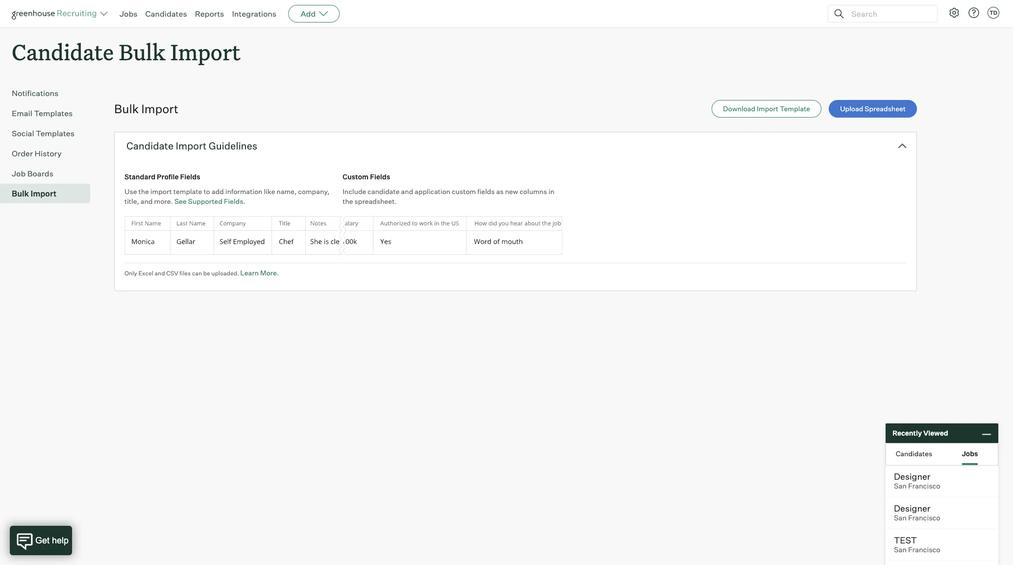Task type: describe. For each thing, give the bounding box(es) containing it.
use
[[125, 187, 137, 196]]

company,
[[298, 187, 330, 196]]

standard
[[125, 173, 156, 181]]

guidelines
[[209, 140, 258, 152]]

francisco inside test san francisco
[[909, 546, 941, 555]]

only excel and csv files can be uploaded. learn more.
[[125, 269, 279, 277]]

greenhouse recruiting image
[[12, 8, 100, 20]]

the inside include candidate and application custom fields as new columns in the spreadsheet.
[[343, 197, 353, 206]]

candidate for candidate import guidelines
[[127, 140, 174, 152]]

as
[[497, 187, 504, 196]]

learn more. link
[[240, 269, 279, 277]]

boards
[[27, 169, 53, 179]]

excel
[[139, 270, 153, 277]]

recently
[[893, 429, 923, 438]]

email
[[12, 109, 32, 118]]

uploaded.
[[212, 270, 239, 277]]

can
[[192, 270, 202, 277]]

see
[[175, 197, 187, 206]]

tab list containing candidates
[[887, 444, 999, 466]]

1 vertical spatial bulk
[[114, 102, 139, 116]]

social templates link
[[12, 128, 86, 139]]

title,
[[125, 197, 139, 206]]

include
[[343, 187, 366, 196]]

standard profile fields
[[125, 173, 200, 181]]

see supported fields.
[[175, 197, 246, 206]]

spreadsheet.
[[355, 197, 397, 206]]

1 san from the top
[[895, 482, 907, 491]]

1 designer san francisco from the top
[[895, 471, 941, 491]]

job
[[12, 169, 26, 179]]

0 vertical spatial jobs
[[120, 9, 138, 19]]

custom fields
[[343, 173, 391, 181]]

td
[[990, 9, 998, 16]]

order
[[12, 149, 33, 159]]

2 designer from the top
[[895, 503, 931, 514]]

candidate
[[368, 187, 400, 196]]

reports
[[195, 9, 224, 19]]

order history
[[12, 149, 62, 159]]

candidates link
[[145, 9, 187, 19]]

and for excel
[[155, 270, 165, 277]]

2 fields from the left
[[370, 173, 391, 181]]

fields.
[[224, 197, 246, 206]]

bulk import link
[[12, 188, 86, 200]]

reports link
[[195, 9, 224, 19]]

0 vertical spatial candidates
[[145, 9, 187, 19]]

Search text field
[[850, 7, 929, 21]]

td button
[[988, 7, 1000, 19]]

template
[[781, 105, 811, 113]]

only
[[125, 270, 137, 277]]

upload
[[841, 105, 864, 113]]

import down reports at top left
[[171, 37, 241, 66]]

recently viewed
[[893, 429, 949, 438]]

custom
[[452, 187, 476, 196]]

upload spreadsheet button
[[830, 100, 918, 118]]

add button
[[289, 5, 340, 23]]

more.
[[154, 197, 173, 206]]

in
[[549, 187, 555, 196]]

notifications
[[12, 88, 59, 98]]

2 francisco from the top
[[909, 514, 941, 523]]

email templates
[[12, 109, 73, 118]]

name,
[[277, 187, 297, 196]]

0 vertical spatial bulk
[[119, 37, 166, 66]]

jobs link
[[120, 9, 138, 19]]

add
[[301, 9, 316, 19]]

template
[[174, 187, 202, 196]]

job boards
[[12, 169, 53, 179]]



Task type: vqa. For each thing, say whether or not it's contained in the screenshot.
All
no



Task type: locate. For each thing, give the bounding box(es) containing it.
upload spreadsheet
[[841, 105, 907, 113]]

import down the boards
[[31, 189, 57, 199]]

templates inside social templates link
[[36, 129, 75, 138]]

1 horizontal spatial candidate
[[127, 140, 174, 152]]

0 vertical spatial san
[[895, 482, 907, 491]]

0 vertical spatial and
[[401, 187, 414, 196]]

download import template
[[724, 105, 811, 113]]

1 horizontal spatial jobs
[[963, 450, 979, 458]]

viewed
[[924, 429, 949, 438]]

0 horizontal spatial candidates
[[145, 9, 187, 19]]

1 vertical spatial san
[[895, 514, 907, 523]]

the
[[139, 187, 149, 196], [343, 197, 353, 206]]

social templates
[[12, 129, 75, 138]]

to
[[204, 187, 210, 196]]

import left template on the right top of page
[[757, 105, 779, 113]]

import
[[151, 187, 172, 196]]

fields
[[180, 173, 200, 181], [370, 173, 391, 181]]

fields
[[478, 187, 495, 196]]

templates
[[34, 109, 73, 118], [36, 129, 75, 138]]

bulk
[[119, 37, 166, 66], [114, 102, 139, 116], [12, 189, 29, 199]]

candidate
[[12, 37, 114, 66], [127, 140, 174, 152]]

social
[[12, 129, 34, 138]]

1 horizontal spatial fields
[[370, 173, 391, 181]]

integrations link
[[232, 9, 277, 19]]

spreadsheet
[[865, 105, 907, 113]]

1 vertical spatial designer
[[895, 503, 931, 514]]

candidates
[[145, 9, 187, 19], [897, 450, 933, 458]]

profile
[[157, 173, 179, 181]]

designer
[[895, 471, 931, 482], [895, 503, 931, 514]]

2 horizontal spatial and
[[401, 187, 414, 196]]

3 san from the top
[[895, 546, 907, 555]]

2 vertical spatial and
[[155, 270, 165, 277]]

1 vertical spatial templates
[[36, 129, 75, 138]]

tab list
[[887, 444, 999, 466]]

jobs
[[120, 9, 138, 19], [963, 450, 979, 458]]

information
[[226, 187, 263, 196]]

the inside use the import template to add information like name, company, title, and more.
[[139, 187, 149, 196]]

1 vertical spatial francisco
[[909, 514, 941, 523]]

2 designer san francisco from the top
[[895, 503, 941, 523]]

and left csv
[[155, 270, 165, 277]]

and right title,
[[141, 197, 153, 206]]

1 vertical spatial jobs
[[963, 450, 979, 458]]

and for candidate
[[401, 187, 414, 196]]

candidate import guidelines
[[127, 140, 258, 152]]

more.
[[260, 269, 279, 277]]

custom
[[343, 173, 369, 181]]

2 san from the top
[[895, 514, 907, 523]]

candidate down 'greenhouse recruiting' image
[[12, 37, 114, 66]]

and
[[401, 187, 414, 196], [141, 197, 153, 206], [155, 270, 165, 277]]

import inside "link"
[[757, 105, 779, 113]]

francisco
[[909, 482, 941, 491], [909, 514, 941, 523], [909, 546, 941, 555]]

include candidate and application custom fields as new columns in the spreadsheet.
[[343, 187, 555, 206]]

1 designer from the top
[[895, 471, 931, 482]]

1 vertical spatial bulk import
[[12, 189, 57, 199]]

import up profile
[[176, 140, 207, 152]]

1 horizontal spatial the
[[343, 197, 353, 206]]

notifications link
[[12, 87, 86, 99]]

new
[[505, 187, 519, 196]]

supported
[[188, 197, 223, 206]]

fields up candidate
[[370, 173, 391, 181]]

1 horizontal spatial and
[[155, 270, 165, 277]]

templates for email templates
[[34, 109, 73, 118]]

and inside only excel and csv files can be uploaded. learn more.
[[155, 270, 165, 277]]

and right candidate
[[401, 187, 414, 196]]

1 vertical spatial the
[[343, 197, 353, 206]]

candidates right the jobs link
[[145, 9, 187, 19]]

san
[[895, 482, 907, 491], [895, 514, 907, 523], [895, 546, 907, 555]]

candidates down recently viewed
[[897, 450, 933, 458]]

3 francisco from the top
[[909, 546, 941, 555]]

designer up test
[[895, 503, 931, 514]]

and inside use the import template to add information like name, company, title, and more.
[[141, 197, 153, 206]]

configure image
[[949, 7, 961, 19]]

0 horizontal spatial and
[[141, 197, 153, 206]]

1 vertical spatial candidate
[[127, 140, 174, 152]]

0 horizontal spatial fields
[[180, 173, 200, 181]]

fields up template on the left top
[[180, 173, 200, 181]]

1 vertical spatial candidates
[[897, 450, 933, 458]]

bulk import inside bulk import link
[[12, 189, 57, 199]]

candidate for candidate bulk import
[[12, 37, 114, 66]]

0 horizontal spatial candidate
[[12, 37, 114, 66]]

templates down notifications link
[[34, 109, 73, 118]]

2 vertical spatial francisco
[[909, 546, 941, 555]]

import up candidate import guidelines
[[141, 102, 178, 116]]

download
[[724, 105, 756, 113]]

application
[[415, 187, 451, 196]]

san inside test san francisco
[[895, 546, 907, 555]]

1 horizontal spatial candidates
[[897, 450, 933, 458]]

1 horizontal spatial bulk import
[[114, 102, 178, 116]]

0 horizontal spatial the
[[139, 187, 149, 196]]

designer san francisco
[[895, 471, 941, 491], [895, 503, 941, 523]]

2 vertical spatial bulk
[[12, 189, 29, 199]]

learn
[[240, 269, 259, 277]]

templates for social templates
[[36, 129, 75, 138]]

0 vertical spatial designer san francisco
[[895, 471, 941, 491]]

0 horizontal spatial jobs
[[120, 9, 138, 19]]

templates up the order history link
[[36, 129, 75, 138]]

add
[[212, 187, 224, 196]]

templates inside email templates link
[[34, 109, 73, 118]]

and inside include candidate and application custom fields as new columns in the spreadsheet.
[[401, 187, 414, 196]]

candidate up standard
[[127, 140, 174, 152]]

1 fields from the left
[[180, 173, 200, 181]]

0 vertical spatial templates
[[34, 109, 73, 118]]

test san francisco
[[895, 535, 941, 555]]

test
[[895, 535, 918, 546]]

1 francisco from the top
[[909, 482, 941, 491]]

use the import template to add information like name, company, title, and more.
[[125, 187, 330, 206]]

candidate bulk import
[[12, 37, 241, 66]]

columns
[[520, 187, 548, 196]]

be
[[203, 270, 210, 277]]

designer san francisco up test
[[895, 503, 941, 523]]

0 vertical spatial bulk import
[[114, 102, 178, 116]]

1 vertical spatial designer san francisco
[[895, 503, 941, 523]]

email templates link
[[12, 108, 86, 119]]

0 vertical spatial the
[[139, 187, 149, 196]]

2 vertical spatial san
[[895, 546, 907, 555]]

0 vertical spatial candidate
[[12, 37, 114, 66]]

job boards link
[[12, 168, 86, 180]]

0 vertical spatial francisco
[[909, 482, 941, 491]]

td button
[[986, 5, 1002, 21]]

the right use
[[139, 187, 149, 196]]

import
[[171, 37, 241, 66], [141, 102, 178, 116], [757, 105, 779, 113], [176, 140, 207, 152], [31, 189, 57, 199]]

see supported fields. link
[[175, 197, 246, 206]]

the down include
[[343, 197, 353, 206]]

integrations
[[232, 9, 277, 19]]

history
[[35, 149, 62, 159]]

like
[[264, 187, 275, 196]]

0 horizontal spatial bulk import
[[12, 189, 57, 199]]

1 vertical spatial and
[[141, 197, 153, 206]]

files
[[180, 270, 191, 277]]

0 vertical spatial designer
[[895, 471, 931, 482]]

designer san francisco down recently viewed
[[895, 471, 941, 491]]

bulk import
[[114, 102, 178, 116], [12, 189, 57, 199]]

download import template link
[[712, 100, 822, 118]]

csv
[[166, 270, 178, 277]]

candidates inside tab list
[[897, 450, 933, 458]]

designer down recently
[[895, 471, 931, 482]]

order history link
[[12, 148, 86, 160]]

bulk inside bulk import link
[[12, 189, 29, 199]]



